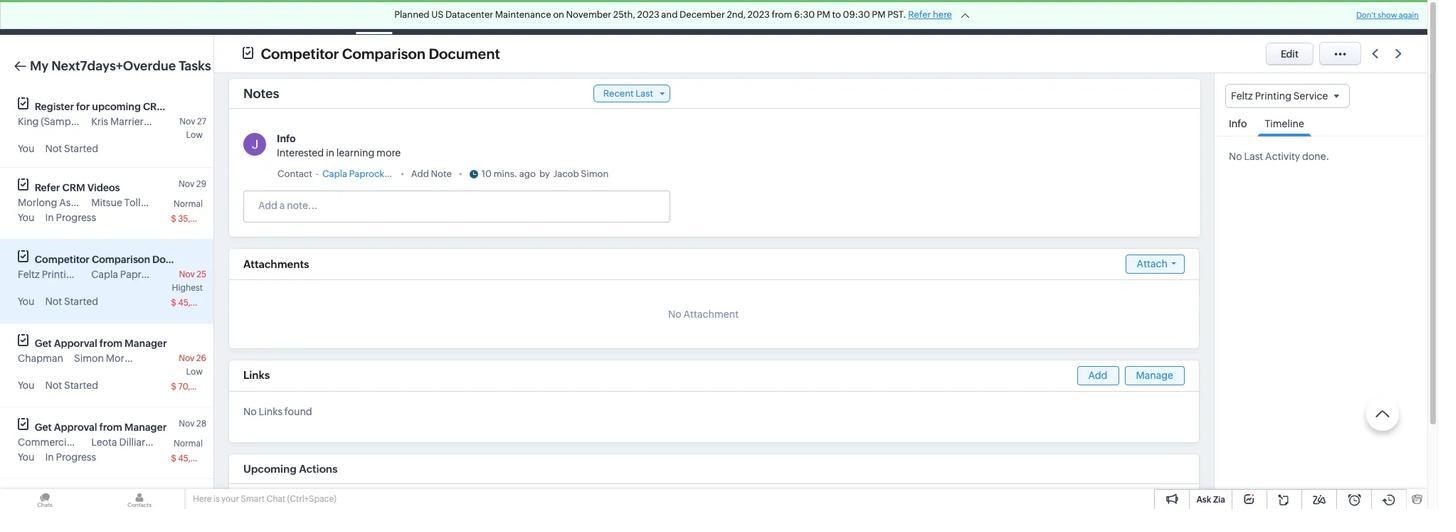 Task type: locate. For each thing, give the bounding box(es) containing it.
info for info
[[1229, 118, 1247, 130]]

from up the leota
[[99, 422, 122, 433]]

$ 45,000.00 down highest
[[171, 298, 222, 308]]

from inside get apporval from manager nov 26
[[100, 338, 122, 349]]

crm up associates
[[62, 182, 85, 194]]

0 horizontal spatial comparison
[[92, 254, 150, 265]]

1 horizontal spatial 2023
[[748, 9, 770, 20]]

competitor up notes on the left top of page
[[261, 45, 339, 62]]

crm up my
[[34, 10, 63, 25]]

1 vertical spatial paprocki
[[120, 269, 161, 280]]

not started
[[45, 143, 98, 154], [45, 296, 98, 307], [45, 380, 98, 391]]

70,000.00
[[178, 382, 221, 392]]

2 28 from the top
[[196, 491, 206, 501]]

1 vertical spatial apporval
[[54, 494, 97, 505]]

refer right pst.
[[908, 9, 931, 20]]

1 get from the top
[[35, 338, 52, 349]]

not down chapman
[[45, 380, 62, 391]]

$ 45,000.00 up here
[[171, 454, 222, 464]]

in down commercial
[[45, 452, 54, 463]]

1 vertical spatial simon
[[74, 353, 104, 364]]

printing
[[1255, 90, 1292, 102], [42, 269, 78, 280]]

1 vertical spatial no
[[668, 309, 682, 320]]

1 $ 45,000.00 from the top
[[171, 298, 222, 308]]

nov up highest
[[179, 270, 195, 280]]

1 horizontal spatial paprocki
[[349, 169, 387, 179]]

1 horizontal spatial printing
[[1255, 90, 1292, 102]]

not up chapman
[[45, 296, 62, 307]]

0 vertical spatial manager
[[125, 338, 167, 349]]

feltz printing service
[[1231, 90, 1328, 102], [18, 269, 115, 280]]

apporval up chapman
[[54, 338, 97, 349]]

info interested in learning more
[[277, 133, 401, 159]]

0 vertical spatial info
[[1229, 118, 1247, 130]]

0 vertical spatial comparison
[[342, 45, 426, 62]]

1 vertical spatial capla
[[91, 269, 118, 280]]

1 vertical spatial document
[[152, 254, 202, 265]]

manager left here
[[125, 494, 167, 505]]

1 normal from the top
[[174, 199, 203, 209]]

orders for sales orders
[[792, 12, 824, 23]]

comparison down "planned"
[[342, 45, 426, 62]]

0 vertical spatial not started
[[45, 143, 98, 154]]

no attachment
[[668, 309, 739, 320]]

3 $ from the top
[[171, 382, 176, 392]]

calls
[[475, 12, 498, 23]]

started for printing
[[64, 296, 98, 307]]

apporval
[[54, 338, 97, 349], [54, 494, 97, 505]]

show
[[1378, 11, 1398, 19]]

add link
[[1077, 367, 1119, 386]]

1 horizontal spatial feltz
[[1231, 90, 1253, 102]]

attachment
[[684, 309, 739, 320]]

1 horizontal spatial last
[[1245, 151, 1264, 162]]

webinars
[[168, 101, 213, 112]]

mins.
[[494, 169, 518, 179]]

add inside add link
[[1089, 370, 1108, 382]]

0 horizontal spatial refer
[[35, 182, 60, 194]]

nov 28 down $ 70,000.00
[[179, 419, 206, 429]]

1 horizontal spatial info
[[1229, 118, 1247, 130]]

3 started from the top
[[64, 380, 98, 391]]

nov inside 'register for upcoming crm webinars nov 27'
[[180, 117, 195, 127]]

0 horizontal spatial simon
[[74, 353, 104, 364]]

ask
[[1197, 495, 1212, 505]]

in progress for associates
[[45, 212, 96, 224]]

1 vertical spatial $ 45,000.00
[[171, 454, 222, 464]]

nov 28 left is
[[179, 491, 206, 501]]

0 vertical spatial in
[[45, 212, 54, 224]]

0 horizontal spatial last
[[636, 88, 653, 99]]

you down the morlong
[[18, 212, 34, 224]]

low up $ 70,000.00
[[186, 367, 203, 377]]

2 in from the top
[[45, 452, 54, 463]]

manager for get apporval from manager nov 26
[[125, 338, 167, 349]]

1 not from the top
[[45, 143, 62, 154]]

2 apporval from the top
[[54, 494, 97, 505]]

from for get apporval from manager nov 26
[[100, 338, 122, 349]]

get up chapman
[[35, 338, 52, 349]]

competitor comparison document nov 25
[[35, 254, 206, 280]]

last right recent
[[636, 88, 653, 99]]

28 left is
[[196, 491, 206, 501]]

jacob
[[554, 169, 579, 179]]

1 horizontal spatial refer
[[908, 9, 931, 20]]

refer up the morlong
[[35, 182, 60, 194]]

get approval from manager
[[35, 422, 167, 433]]

orders inside sales orders link
[[792, 12, 824, 23]]

info inside the "info interested in learning more"
[[277, 133, 296, 144]]

$ 45,000.00
[[171, 298, 222, 308], [171, 454, 222, 464]]

november
[[566, 9, 612, 20]]

you up chapman
[[18, 296, 34, 307]]

0 horizontal spatial competitor
[[35, 254, 90, 265]]

1 vertical spatial get
[[35, 422, 52, 433]]

more
[[377, 147, 401, 159]]

1 vertical spatial nov 28
[[179, 491, 206, 501]]

(sample) for refer crm videos
[[158, 197, 199, 209]]

crm up kris marrier (sample)
[[143, 101, 166, 112]]

1 not started from the top
[[45, 143, 98, 154]]

0 horizontal spatial no
[[243, 406, 257, 418]]

1 vertical spatial not
[[45, 296, 62, 307]]

1 vertical spatial in progress
[[45, 452, 96, 463]]

1 horizontal spatial simon
[[581, 169, 609, 179]]

smart
[[241, 495, 265, 505]]

printing inside feltz printing service field
[[1255, 90, 1292, 102]]

comparison for competitor comparison document
[[342, 45, 426, 62]]

2 vertical spatial get
[[35, 494, 52, 505]]

2 $ 45,000.00 from the top
[[171, 454, 222, 464]]

in down the morlong
[[45, 212, 54, 224]]

nov left '26'
[[179, 354, 195, 364]]

manage link
[[1125, 367, 1185, 386]]

refer
[[908, 9, 931, 20], [35, 182, 60, 194]]

3 not started from the top
[[45, 380, 98, 391]]

nov down $ 70,000.00
[[179, 419, 195, 429]]

in progress down the morlong associates
[[45, 212, 96, 224]]

get apporval from manager nov 26
[[35, 338, 206, 364]]

2 low from the top
[[186, 367, 203, 377]]

simon left 'morasca'
[[74, 353, 104, 364]]

service inside field
[[1294, 90, 1328, 102]]

2 vertical spatial no
[[243, 406, 257, 418]]

datacenter
[[446, 9, 493, 20]]

0 horizontal spatial feltz
[[18, 269, 40, 280]]

10 mins. ago
[[482, 169, 536, 179]]

no left found
[[243, 406, 257, 418]]

low down 27
[[186, 130, 203, 140]]

feltz
[[1231, 90, 1253, 102], [18, 269, 40, 280]]

edit
[[1281, 48, 1299, 59]]

3 not from the top
[[45, 380, 62, 391]]

capla paprocki (sample) link
[[322, 167, 427, 182]]

0 vertical spatial document
[[429, 45, 500, 62]]

0 horizontal spatial feltz printing service
[[18, 269, 115, 280]]

orders inside purchase orders link
[[892, 12, 923, 23]]

1 45,000.00 from the top
[[178, 298, 222, 308]]

0 vertical spatial get
[[35, 338, 52, 349]]

service
[[1294, 90, 1328, 102], [80, 269, 115, 280]]

document down datacenter
[[429, 45, 500, 62]]

1 nov 28 from the top
[[179, 419, 206, 429]]

from up 'morasca'
[[100, 338, 122, 349]]

2 you from the top
[[18, 212, 34, 224]]

interested
[[277, 147, 324, 159]]

crm link
[[11, 10, 63, 25]]

$ left '70,000.00'
[[171, 382, 176, 392]]

2023 left and
[[637, 9, 660, 20]]

you down chapman
[[18, 380, 34, 391]]

you for chapman
[[18, 380, 34, 391]]

1 horizontal spatial comparison
[[342, 45, 426, 62]]

in progress for press
[[45, 452, 96, 463]]

0 vertical spatial in progress
[[45, 212, 96, 224]]

28 down '70,000.00'
[[196, 419, 206, 429]]

register
[[35, 101, 74, 112]]

1 vertical spatial links
[[259, 406, 283, 418]]

progress for associates
[[56, 212, 96, 224]]

by jacob simon
[[539, 169, 609, 179]]

$ for tollner
[[171, 214, 176, 224]]

pm left pst.
[[872, 9, 886, 20]]

1 vertical spatial manager
[[124, 422, 167, 433]]

normal up $ 35,000.00
[[174, 199, 203, 209]]

3 you from the top
[[18, 296, 34, 307]]

1 vertical spatial comparison
[[92, 254, 150, 265]]

in progress down commercial press
[[45, 452, 96, 463]]

1 vertical spatial 28
[[196, 491, 206, 501]]

28 for get approval from manager
[[196, 419, 206, 429]]

competitor inside competitor comparison document nov 25
[[35, 254, 90, 265]]

$ 70,000.00
[[171, 382, 221, 392]]

links up no links found
[[243, 369, 270, 382]]

quotes
[[709, 12, 743, 23]]

contact - capla paprocki (sample)
[[278, 169, 427, 179]]

2 • from the left
[[459, 169, 463, 179]]

by
[[539, 169, 550, 179]]

1 you from the top
[[18, 143, 34, 154]]

learning
[[337, 147, 375, 159]]

27
[[197, 117, 206, 127]]

0 horizontal spatial 2023
[[637, 9, 660, 20]]

0 vertical spatial feltz printing service
[[1231, 90, 1328, 102]]

(sample) up highest
[[163, 269, 204, 280]]

apporval down press
[[54, 494, 97, 505]]

low for kris marrier (sample)
[[186, 130, 203, 140]]

0 vertical spatial service
[[1294, 90, 1328, 102]]

(sample) left '26'
[[147, 353, 189, 364]]

0 horizontal spatial orders
[[792, 12, 824, 23]]

nov 28 for get apporval from manager
[[179, 491, 206, 501]]

0 horizontal spatial pm
[[817, 9, 831, 20]]

1 vertical spatial normal
[[174, 439, 203, 449]]

last for no
[[1245, 151, 1264, 162]]

competitor comparison document
[[261, 45, 500, 62]]

get inside get apporval from manager nov 26
[[35, 338, 52, 349]]

0 vertical spatial low
[[186, 130, 203, 140]]

manager
[[125, 338, 167, 349], [124, 422, 167, 433], [125, 494, 167, 505]]

2 not from the top
[[45, 296, 62, 307]]

2 in progress from the top
[[45, 452, 96, 463]]

you for morlong associates
[[18, 212, 34, 224]]

2023 right "2nd,"
[[748, 9, 770, 20]]

2 $ from the top
[[171, 298, 176, 308]]

1 orders from the left
[[792, 12, 824, 23]]

1 pm from the left
[[817, 9, 831, 20]]

(sample)
[[41, 116, 82, 127], [146, 116, 187, 127], [389, 169, 427, 179], [158, 197, 199, 209], [163, 269, 204, 280], [147, 353, 189, 364], [153, 437, 195, 448]]

recent
[[603, 88, 634, 99]]

pst.
[[888, 9, 907, 20]]

1 horizontal spatial pm
[[872, 9, 886, 20]]

in for morlong
[[45, 212, 54, 224]]

here
[[933, 9, 952, 20]]

1 started from the top
[[64, 143, 98, 154]]

2 orders from the left
[[892, 12, 923, 23]]

apporval inside get apporval from manager nov 26
[[54, 338, 97, 349]]

1 horizontal spatial feltz printing service
[[1231, 90, 1328, 102]]

0 vertical spatial $ 45,000.00
[[171, 298, 222, 308]]

2 get from the top
[[35, 422, 52, 433]]

1 horizontal spatial orders
[[892, 12, 923, 23]]

2 started from the top
[[64, 296, 98, 307]]

competitor
[[261, 45, 339, 62], [35, 254, 90, 265]]

no links found
[[243, 406, 312, 418]]

5 you from the top
[[18, 452, 34, 463]]

1 horizontal spatial document
[[429, 45, 500, 62]]

simon right jacob
[[581, 169, 609, 179]]

2 vertical spatial crm
[[62, 182, 85, 194]]

videos
[[87, 182, 120, 194]]

1 low from the top
[[186, 130, 203, 140]]

0 vertical spatial progress
[[56, 212, 96, 224]]

progress for press
[[56, 452, 96, 463]]

0 vertical spatial competitor
[[261, 45, 339, 62]]

pm
[[817, 9, 831, 20], [872, 9, 886, 20]]

1 horizontal spatial add
[[1089, 370, 1108, 382]]

get apporval from manager
[[35, 494, 167, 505]]

capla
[[322, 169, 347, 179], [91, 269, 118, 280]]

0 horizontal spatial document
[[152, 254, 202, 265]]

(sample) for get approval from manager
[[153, 437, 195, 448]]

activity
[[1266, 151, 1301, 162]]

1 progress from the top
[[56, 212, 96, 224]]

paprocki left 25
[[120, 269, 161, 280]]

(sample) down nov 29
[[158, 197, 199, 209]]

0 horizontal spatial •
[[401, 169, 404, 179]]

0 vertical spatial started
[[64, 143, 98, 154]]

1 vertical spatial feltz
[[18, 269, 40, 280]]

2 progress from the top
[[56, 452, 96, 463]]

my
[[30, 58, 49, 73]]

add left manage
[[1089, 370, 1108, 382]]

started up approval
[[64, 380, 98, 391]]

started down kris
[[64, 143, 98, 154]]

1 horizontal spatial capla
[[322, 169, 347, 179]]

info for info interested in learning more
[[277, 133, 296, 144]]

1 $ from the top
[[171, 214, 176, 224]]

search element
[[1214, 0, 1243, 35]]

progress down associates
[[56, 212, 96, 224]]

0 vertical spatial feltz
[[1231, 90, 1253, 102]]

sales orders
[[766, 12, 824, 23]]

4 $ from the top
[[171, 454, 176, 464]]

orders for purchase orders
[[892, 12, 923, 23]]

get down commercial
[[35, 494, 52, 505]]

2 vertical spatial started
[[64, 380, 98, 391]]

45,000.00
[[178, 298, 222, 308], [178, 454, 222, 464]]

from down the leota
[[100, 494, 122, 505]]

26
[[196, 354, 206, 364]]

services link
[[935, 0, 997, 35]]

nov left 29
[[179, 179, 195, 189]]

planned us datacenter maintenance on november 25th, 2023 and december 2nd, 2023 from 6:30 pm to 09:30 pm pst. refer here
[[394, 9, 952, 20]]

comparison inside competitor comparison document nov 25
[[92, 254, 150, 265]]

links left found
[[259, 406, 283, 418]]

10
[[482, 169, 492, 179]]

manager up simon morasca (sample)
[[125, 338, 167, 349]]

no for attachments
[[668, 309, 682, 320]]

6:30
[[794, 9, 815, 20]]

0 vertical spatial no
[[1229, 151, 1243, 162]]

09:30
[[843, 9, 870, 20]]

45,000.00 up here
[[178, 454, 222, 464]]

3 get from the top
[[35, 494, 52, 505]]

competitor down the morlong associates
[[35, 254, 90, 265]]

0 horizontal spatial paprocki
[[120, 269, 161, 280]]

1 vertical spatial info
[[277, 133, 296, 144]]

0 horizontal spatial capla
[[91, 269, 118, 280]]

$ for paprocki
[[171, 298, 176, 308]]

1 in from the top
[[45, 212, 54, 224]]

started down competitor comparison document nov 25
[[64, 296, 98, 307]]

1 apporval from the top
[[54, 338, 97, 349]]

nov
[[180, 117, 195, 127], [179, 179, 195, 189], [179, 270, 195, 280], [179, 354, 195, 364], [179, 419, 195, 429], [179, 491, 195, 501]]

1 vertical spatial in
[[45, 452, 54, 463]]

document up 25
[[152, 254, 202, 265]]

not started down chapman
[[45, 380, 98, 391]]

not down king (sample) at the left top of the page
[[45, 143, 62, 154]]

press
[[76, 437, 101, 448]]

1 vertical spatial progress
[[56, 452, 96, 463]]

profile image
[[1357, 0, 1397, 35]]

competitor for competitor comparison document
[[261, 45, 339, 62]]

from for get approval from manager
[[99, 422, 122, 433]]

info left timeline
[[1229, 118, 1247, 130]]

0 vertical spatial printing
[[1255, 90, 1292, 102]]

december
[[680, 9, 725, 20]]

1 vertical spatial crm
[[143, 101, 166, 112]]

$ 45,000.00 for leota dilliard (sample)
[[171, 454, 222, 464]]

1 vertical spatial last
[[1245, 151, 1264, 162]]

nov left 27
[[180, 117, 195, 127]]

$ down leota dilliard (sample)
[[171, 454, 176, 464]]

(sample) for get apporval from manager
[[147, 353, 189, 364]]

• down more
[[401, 169, 404, 179]]

chat
[[266, 495, 286, 505]]

you down king in the top left of the page
[[18, 143, 34, 154]]

1 vertical spatial low
[[186, 367, 203, 377]]

0 vertical spatial last
[[636, 88, 653, 99]]

0 vertical spatial nov 28
[[179, 419, 206, 429]]

pm left the to
[[817, 9, 831, 20]]

0 horizontal spatial add
[[411, 169, 429, 179]]

document inside competitor comparison document nov 25
[[152, 254, 202, 265]]

2 45,000.00 from the top
[[178, 454, 222, 464]]

comparison up capla paprocki (sample)
[[92, 254, 150, 265]]

(sample) right dilliard
[[153, 437, 195, 448]]

your
[[221, 495, 239, 505]]

manage
[[1136, 370, 1174, 382]]

get for get approval from manager
[[35, 422, 52, 433]]

progress down press
[[56, 452, 96, 463]]

1 vertical spatial add
[[1089, 370, 1108, 382]]

orders left the to
[[792, 12, 824, 23]]

0 vertical spatial 28
[[196, 419, 206, 429]]

next record image
[[1396, 49, 1405, 58]]

1 vertical spatial not started
[[45, 296, 98, 307]]

not started down competitor comparison document nov 25
[[45, 296, 98, 307]]

1 vertical spatial 45,000.00
[[178, 454, 222, 464]]

0 vertical spatial crm
[[34, 10, 63, 25]]

chats image
[[0, 490, 90, 510]]

1 in progress from the top
[[45, 212, 96, 224]]

• right note
[[459, 169, 463, 179]]

$ for dilliard
[[171, 454, 176, 464]]

you down commercial
[[18, 452, 34, 463]]

orders left here
[[892, 12, 923, 23]]

2 normal from the top
[[174, 439, 203, 449]]

1 horizontal spatial service
[[1294, 90, 1328, 102]]

no down info link
[[1229, 151, 1243, 162]]

4 you from the top
[[18, 380, 34, 391]]

to
[[832, 9, 841, 20]]

0 vertical spatial capla
[[322, 169, 347, 179]]

0 vertical spatial normal
[[174, 199, 203, 209]]

25th,
[[613, 9, 636, 20]]

normal for leota dilliard (sample)
[[174, 439, 203, 449]]

not started down king (sample) at the left top of the page
[[45, 143, 98, 154]]

2 nov 28 from the top
[[179, 491, 206, 501]]

last left activity
[[1245, 151, 1264, 162]]

1 horizontal spatial no
[[668, 309, 682, 320]]

low
[[186, 130, 203, 140], [186, 367, 203, 377]]

no
[[1229, 151, 1243, 162], [668, 309, 682, 320], [243, 406, 257, 418]]

45,000.00 down highest
[[178, 298, 222, 308]]

(sample) down webinars
[[146, 116, 187, 127]]

add left note
[[411, 169, 429, 179]]

28 for get apporval from manager
[[196, 491, 206, 501]]

document
[[429, 45, 500, 62], [152, 254, 202, 265]]

2 not started from the top
[[45, 296, 98, 307]]

apporval for get apporval from manager nov 26
[[54, 338, 97, 349]]

paprocki down learning in the left top of the page
[[349, 169, 387, 179]]

1 28 from the top
[[196, 419, 206, 429]]

28
[[196, 419, 206, 429], [196, 491, 206, 501]]

manager inside get apporval from manager nov 26
[[125, 338, 167, 349]]

$ down highest
[[171, 298, 176, 308]]

nov inside get apporval from manager nov 26
[[179, 354, 195, 364]]

add note link
[[411, 167, 452, 182]]

not for (sample)
[[45, 143, 62, 154]]

normal right dilliard
[[174, 439, 203, 449]]

0 vertical spatial not
[[45, 143, 62, 154]]

$ left 35,000.00
[[171, 214, 176, 224]]

2 vertical spatial not started
[[45, 380, 98, 391]]

0 horizontal spatial printing
[[42, 269, 78, 280]]

started for (sample)
[[64, 143, 98, 154]]

from
[[772, 9, 792, 20], [100, 338, 122, 349], [99, 422, 122, 433], [100, 494, 122, 505]]

get for get apporval from manager
[[35, 494, 52, 505]]

no left attachment
[[668, 309, 682, 320]]

1 vertical spatial service
[[80, 269, 115, 280]]

0 vertical spatial simon
[[581, 169, 609, 179]]

info up 'interested'
[[277, 133, 296, 144]]

0 vertical spatial apporval
[[54, 338, 97, 349]]

manager up leota dilliard (sample)
[[124, 422, 167, 433]]

get up commercial
[[35, 422, 52, 433]]



Task type: describe. For each thing, give the bounding box(es) containing it.
25
[[197, 270, 206, 280]]

crm inside 'register for upcoming crm webinars nov 27'
[[143, 101, 166, 112]]

upcoming
[[243, 463, 297, 475]]

create menu image
[[1179, 0, 1214, 35]]

associates
[[59, 197, 109, 209]]

you for king (sample)
[[18, 143, 34, 154]]

ask zia
[[1197, 495, 1226, 505]]

29
[[196, 179, 206, 189]]

commercial
[[18, 437, 74, 448]]

register for upcoming crm webinars nov 27
[[35, 101, 213, 127]]

products link
[[633, 0, 698, 35]]

not started for (sample)
[[45, 143, 98, 154]]

1 vertical spatial feltz printing service
[[18, 269, 115, 280]]

recent last
[[603, 88, 653, 99]]

normal for mitsue tollner (sample)
[[174, 199, 203, 209]]

not started for printing
[[45, 296, 98, 307]]

Feltz Printing Service field
[[1226, 84, 1351, 108]]

don't show again
[[1357, 11, 1419, 19]]

signals element
[[1243, 0, 1270, 35]]

2nd,
[[727, 9, 746, 20]]

sales orders link
[[755, 0, 835, 35]]

again
[[1399, 11, 1419, 19]]

here is your smart chat (ctrl+space)
[[193, 495, 337, 505]]

attach
[[1137, 258, 1168, 270]]

manager for get apporval from manager
[[125, 494, 167, 505]]

done.
[[1303, 151, 1330, 162]]

2 horizontal spatial no
[[1229, 151, 1243, 162]]

feltz inside field
[[1231, 90, 1253, 102]]

get for get apporval from manager nov 26
[[35, 338, 52, 349]]

no for links
[[243, 406, 257, 418]]

comparison for competitor comparison document nov 25
[[92, 254, 150, 265]]

not for printing
[[45, 296, 62, 307]]

found
[[285, 406, 312, 418]]

$ 45,000.00 for capla paprocki (sample)
[[171, 298, 222, 308]]

purchase
[[847, 12, 890, 23]]

and
[[662, 9, 678, 20]]

manager for get approval from manager
[[124, 422, 167, 433]]

0 vertical spatial refer
[[908, 9, 931, 20]]

tasks
[[179, 58, 211, 73]]

analytics
[[580, 12, 622, 23]]

morlong associates
[[18, 197, 109, 209]]

us
[[431, 9, 444, 20]]

feltz printing service inside feltz printing service field
[[1231, 90, 1328, 102]]

maintenance
[[495, 9, 551, 20]]

last for recent
[[636, 88, 653, 99]]

purchase orders link
[[835, 0, 935, 35]]

2 pm from the left
[[872, 9, 886, 20]]

morasca
[[106, 353, 145, 364]]

contacts image
[[95, 490, 184, 510]]

info link
[[1222, 108, 1254, 136]]

kris marrier (sample)
[[91, 116, 187, 127]]

approval
[[54, 422, 97, 433]]

leota dilliard (sample)
[[91, 437, 195, 448]]

actions
[[299, 463, 338, 475]]

planned
[[394, 9, 430, 20]]

mitsue tollner (sample)
[[91, 197, 199, 209]]

apporval for get apporval from manager
[[54, 494, 97, 505]]

45,000.00 for capla paprocki (sample)
[[178, 298, 222, 308]]

low for simon morasca (sample)
[[186, 367, 203, 377]]

setup element
[[1328, 0, 1357, 35]]

mitsue
[[91, 197, 122, 209]]

edit button
[[1266, 42, 1314, 65]]

king (sample)
[[18, 116, 82, 127]]

document for competitor comparison document nov 25
[[152, 254, 202, 265]]

from for get apporval from manager
[[100, 494, 122, 505]]

nov left is
[[179, 491, 195, 501]]

quotes link
[[698, 0, 755, 35]]

attach link
[[1126, 255, 1185, 274]]

competitor for competitor comparison document nov 25
[[35, 254, 90, 265]]

purchase orders
[[847, 12, 923, 23]]

0 vertical spatial paprocki
[[349, 169, 387, 179]]

is
[[213, 495, 220, 505]]

45,000.00 for leota dilliard (sample)
[[178, 454, 222, 464]]

here
[[193, 495, 212, 505]]

from left 6:30
[[772, 9, 792, 20]]

upcoming
[[92, 101, 141, 112]]

simon morasca (sample)
[[74, 353, 189, 364]]

marrier
[[110, 116, 144, 127]]

zia
[[1214, 495, 1226, 505]]

$ for morasca
[[171, 382, 176, 392]]

nov 28 for get approval from manager
[[179, 419, 206, 429]]

note
[[431, 169, 452, 179]]

Add a note... field
[[244, 199, 669, 213]]

don't show again link
[[1357, 11, 1419, 19]]

(sample) for competitor comparison document
[[163, 269, 204, 280]]

my next7days+overdue tasks
[[30, 58, 211, 73]]

0 horizontal spatial service
[[80, 269, 115, 280]]

meetings
[[410, 12, 453, 23]]

in for commercial
[[45, 452, 54, 463]]

tollner
[[124, 197, 156, 209]]

products
[[645, 12, 686, 23]]

2 2023 from the left
[[748, 9, 770, 20]]

in
[[326, 147, 335, 159]]

capla paprocki (sample)
[[91, 269, 204, 280]]

highest
[[172, 283, 203, 293]]

refer here link
[[908, 9, 952, 20]]

no last activity done.
[[1229, 151, 1330, 162]]

0 vertical spatial links
[[243, 369, 270, 382]]

notes
[[243, 86, 279, 101]]

reports link
[[509, 0, 568, 35]]

$ 35,000.00
[[171, 214, 221, 224]]

leota
[[91, 437, 117, 448]]

reports
[[521, 12, 557, 23]]

timeline link
[[1258, 108, 1312, 137]]

for
[[76, 101, 90, 112]]

1 vertical spatial refer
[[35, 182, 60, 194]]

1 • from the left
[[401, 169, 404, 179]]

chapman
[[18, 353, 63, 364]]

you for commercial press
[[18, 452, 34, 463]]

commercial press
[[18, 437, 101, 448]]

upcoming actions
[[243, 463, 338, 475]]

previous record image
[[1372, 49, 1379, 58]]

(sample) down register
[[41, 116, 82, 127]]

trial
[[1140, 6, 1158, 17]]

marketplace element
[[1299, 0, 1328, 35]]

(sample) for register for upcoming crm webinars
[[146, 116, 187, 127]]

document for competitor comparison document
[[429, 45, 500, 62]]

timeline
[[1265, 118, 1305, 130]]

nov inside competitor comparison document nov 25
[[179, 270, 195, 280]]

1 2023 from the left
[[637, 9, 660, 20]]

(sample) down more
[[389, 169, 427, 179]]

services
[[946, 12, 986, 23]]

you for feltz printing service
[[18, 296, 34, 307]]

35,000.00
[[178, 214, 221, 224]]



Task type: vqa. For each thing, say whether or not it's contained in the screenshot.


